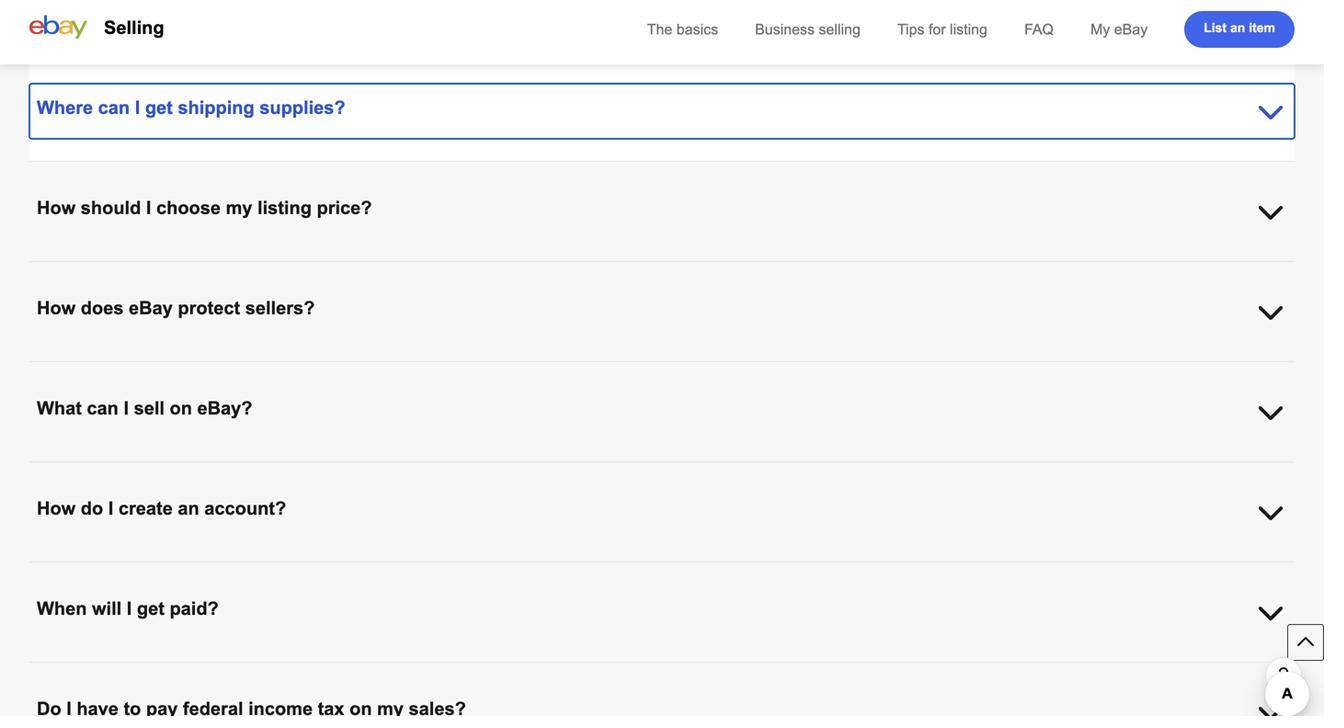 Task type: vqa. For each thing, say whether or not it's contained in the screenshot.
the topmost the 'listing'
yes



Task type: locate. For each thing, give the bounding box(es) containing it.
how left the does
[[37, 298, 76, 318]]

how
[[37, 198, 76, 218], [37, 298, 76, 318], [37, 498, 76, 519]]

get for paid?
[[137, 599, 164, 619]]

0 vertical spatial business
[[998, 664, 1049, 678]]

1 horizontal spatial an
[[1230, 21, 1245, 35]]

an right create
[[178, 498, 199, 519]]

are down after
[[51, 682, 70, 696]]

been
[[291, 664, 320, 678]]

choose left my
[[156, 198, 221, 218]]

listing right tips
[[950, 21, 987, 38]]

list
[[1204, 21, 1227, 35]]

how left do
[[37, 498, 76, 519]]

choose up selling
[[101, 0, 143, 14]]

account,
[[597, 664, 646, 678]]

0 vertical spatial listing
[[950, 21, 987, 38]]

bank
[[566, 664, 593, 678], [847, 664, 875, 678]]

bank left the holidays),
[[847, 664, 875, 678]]

price?
[[317, 198, 372, 218]]

i left the sell
[[124, 398, 129, 418]]

0 vertical spatial how
[[37, 198, 76, 218]]

0 horizontal spatial your
[[403, 682, 428, 696]]

business selling link
[[755, 21, 860, 38]]

i right will
[[127, 599, 132, 619]]

0 vertical spatial for
[[525, 0, 540, 14]]

normal
[[472, 682, 511, 696]]

my
[[226, 198, 252, 218]]

through
[[699, 664, 742, 678]]

0 vertical spatial are
[[428, 664, 447, 678]]

1 horizontal spatial listing
[[950, 21, 987, 38]]

create
[[118, 498, 173, 519]]

0 vertical spatial get
[[145, 97, 173, 118]]

business
[[998, 664, 1049, 678], [236, 682, 287, 696]]

can right where
[[98, 97, 130, 118]]

funds
[[1238, 664, 1270, 678]]

i for on
[[124, 398, 129, 418]]

0 vertical spatial an
[[1230, 21, 1245, 35]]

list an item link
[[1184, 11, 1295, 48]]

1 vertical spatial how
[[37, 298, 76, 318]]

i
[[135, 97, 140, 118], [146, 198, 151, 218], [124, 398, 129, 418], [108, 498, 113, 519], [127, 599, 132, 619]]

account?
[[204, 498, 286, 519]]

holidays),
[[879, 664, 934, 678]]

1 horizontal spatial choose
[[156, 198, 221, 218]]

1 vertical spatial are
[[51, 682, 70, 696]]

get down selling
[[145, 97, 173, 118]]

depending
[[321, 682, 381, 696]]

your
[[537, 664, 562, 678], [403, 682, 428, 696]]

(excluding
[[785, 664, 844, 678]]

are
[[428, 664, 447, 678], [51, 682, 70, 696]]

1 vertical spatial on
[[385, 682, 399, 696]]

tips
[[897, 21, 925, 38]]

1 vertical spatial for
[[929, 21, 946, 38]]

2 bank from the left
[[847, 664, 875, 678]]

get left paid?
[[137, 599, 164, 619]]

how left should
[[37, 198, 76, 218]]

3 how from the top
[[37, 498, 76, 519]]

0 horizontal spatial for
[[525, 0, 540, 14]]

business down has
[[236, 682, 287, 696]]

has
[[267, 664, 288, 678]]

1 how from the top
[[37, 198, 76, 218]]

on
[[170, 398, 192, 418], [385, 682, 399, 696]]

1 vertical spatial can
[[98, 97, 130, 118]]

on inside after we confirm the buyer's payment has been received, payouts are sent directly to your bank account, monday through friday (excluding bank holidays), within two business days. once a payout is initiated, funds are typically available within 1-3 business days depending on your bank's normal processing time.
[[385, 682, 399, 696]]

0 vertical spatial on
[[170, 398, 192, 418]]

1 vertical spatial an
[[178, 498, 199, 519]]

0 vertical spatial within
[[938, 664, 971, 678]]

on right the sell
[[170, 398, 192, 418]]

your up processing
[[537, 664, 562, 678]]

an right 'list'
[[1230, 21, 1245, 35]]

do
[[81, 498, 103, 519]]

we
[[82, 664, 99, 678]]

0 horizontal spatial bank
[[566, 664, 593, 678]]

i for shipping
[[135, 97, 140, 118]]

the for option
[[146, 0, 164, 14]]

for right tips
[[929, 21, 946, 38]]

1 horizontal spatial on
[[385, 682, 399, 696]]

the inside after we confirm the buyer's payment has been received, payouts are sent directly to your bank account, monday through friday (excluding bank holidays), within two business days. once a payout is initiated, funds are typically available within 1-3 business days depending on your bank's normal processing time.
[[148, 664, 166, 678]]

ebay right my in the top of the page
[[1114, 21, 1148, 38]]

shipping left option
[[168, 0, 216, 14]]

1 horizontal spatial bank
[[847, 664, 875, 678]]

sent
[[450, 664, 475, 678]]

the up available
[[148, 664, 166, 678]]

for left you.
[[525, 0, 540, 14]]

option
[[219, 0, 254, 14]]

2 how from the top
[[37, 298, 76, 318]]

the up selling
[[146, 0, 164, 14]]

0 vertical spatial shipping
[[168, 0, 216, 14]]

faq
[[1024, 21, 1054, 38]]

0 horizontal spatial on
[[170, 398, 192, 418]]

i for an
[[108, 498, 113, 519]]

1 vertical spatial choose
[[156, 198, 221, 218]]

ebay
[[1114, 21, 1148, 38], [129, 298, 173, 318]]

1-
[[214, 682, 225, 696]]

1 horizontal spatial your
[[537, 664, 562, 678]]

shipping for supplies?
[[178, 97, 254, 118]]

that
[[258, 0, 279, 14]]

1 horizontal spatial are
[[428, 664, 447, 678]]

get
[[145, 97, 173, 118], [137, 599, 164, 619]]

on down the payouts
[[385, 682, 399, 696]]

0 horizontal spatial business
[[236, 682, 287, 696]]

you
[[51, 0, 73, 14]]

an
[[1230, 21, 1245, 35], [178, 498, 199, 519]]

can right you
[[77, 0, 98, 14]]

0 vertical spatial choose
[[101, 0, 143, 14]]

you.
[[544, 0, 568, 14]]

0 vertical spatial your
[[537, 664, 562, 678]]

1 vertical spatial get
[[137, 599, 164, 619]]

0 horizontal spatial ebay
[[129, 298, 173, 318]]

bank up time.
[[566, 664, 593, 678]]

i right where
[[135, 97, 140, 118]]

2 vertical spatial how
[[37, 498, 76, 519]]

1 vertical spatial listing
[[257, 198, 312, 218]]

within
[[938, 664, 971, 678], [177, 682, 210, 696]]

1 horizontal spatial ebay
[[1114, 21, 1148, 38]]

0 horizontal spatial choose
[[101, 0, 143, 14]]

value
[[390, 0, 421, 14]]

when
[[37, 599, 87, 619]]

does
[[81, 298, 124, 318]]

2 vertical spatial can
[[87, 398, 119, 418]]

within left two
[[938, 664, 971, 678]]

1 vertical spatial shipping
[[178, 97, 254, 118]]

and
[[424, 0, 446, 14]]

i right should
[[146, 198, 151, 218]]

are up bank's in the bottom left of the page
[[428, 664, 447, 678]]

how for how do i create an account?
[[37, 498, 76, 519]]

1 vertical spatial business
[[236, 682, 287, 696]]

business right two
[[998, 664, 1049, 678]]

the
[[146, 0, 164, 14], [318, 0, 336, 14], [148, 664, 166, 678]]

can
[[77, 0, 98, 14], [98, 97, 130, 118], [87, 398, 119, 418]]

0 horizontal spatial an
[[178, 498, 199, 519]]

selling
[[104, 17, 164, 38]]

your down the payouts
[[403, 682, 428, 696]]

can right what
[[87, 398, 119, 418]]

within down buyer's
[[177, 682, 210, 696]]

payouts
[[379, 664, 425, 678]]

for
[[525, 0, 540, 14], [929, 21, 946, 38]]

sellers?
[[245, 298, 315, 318]]

1 horizontal spatial business
[[998, 664, 1049, 678]]

choose
[[101, 0, 143, 14], [156, 198, 221, 218]]

tips for listing
[[897, 21, 987, 38]]

shipping left supplies? at the left of page
[[178, 97, 254, 118]]

typically
[[74, 682, 119, 696]]

how for how should i choose my listing price?
[[37, 198, 76, 218]]

monday
[[649, 664, 695, 678]]

business selling
[[755, 21, 860, 38]]

two
[[974, 664, 994, 678]]

ebay right the does
[[129, 298, 173, 318]]

listing right my
[[257, 198, 312, 218]]

1 vertical spatial your
[[403, 682, 428, 696]]

0 horizontal spatial are
[[51, 682, 70, 696]]

received,
[[324, 664, 376, 678]]

0 horizontal spatial within
[[177, 682, 210, 696]]

can for what
[[87, 398, 119, 418]]

i right do
[[108, 498, 113, 519]]



Task type: describe. For each thing, give the bounding box(es) containing it.
0 vertical spatial ebay
[[1114, 21, 1148, 38]]

confirm
[[102, 664, 144, 678]]

the basics
[[647, 21, 718, 38]]

can for where
[[98, 97, 130, 118]]

protect
[[178, 298, 240, 318]]

paid?
[[170, 599, 219, 619]]

1 horizontal spatial within
[[938, 664, 971, 678]]

1 vertical spatial within
[[177, 682, 210, 696]]

the basics link
[[647, 21, 718, 38]]

convenience
[[449, 0, 522, 14]]

tips for listing link
[[897, 21, 987, 38]]

how does ebay protect sellers?
[[37, 298, 315, 318]]

payment
[[214, 664, 264, 678]]

i for paid?
[[127, 599, 132, 619]]

payout
[[1132, 664, 1170, 678]]

basics
[[677, 21, 718, 38]]

how do i create an account?
[[37, 498, 286, 519]]

my
[[1090, 21, 1110, 38]]

help, opens dialogs image
[[1274, 666, 1293, 685]]

friday
[[746, 664, 782, 678]]

available
[[123, 682, 174, 696]]

the right offers
[[318, 0, 336, 14]]

my ebay link
[[1090, 21, 1148, 38]]

buyer's
[[170, 664, 211, 678]]

selling
[[819, 21, 860, 38]]

0 vertical spatial can
[[77, 0, 98, 14]]

0 horizontal spatial listing
[[257, 198, 312, 218]]

business
[[755, 21, 815, 38]]

3
[[225, 682, 233, 696]]

greatest
[[340, 0, 386, 14]]

the
[[647, 21, 672, 38]]

where
[[37, 97, 93, 118]]

supplies?
[[260, 97, 345, 118]]

what
[[37, 398, 82, 418]]

when will i get paid?
[[37, 599, 219, 619]]

faq link
[[1024, 21, 1054, 38]]

bank's
[[431, 682, 468, 696]]

where can i get shipping supplies?
[[37, 97, 345, 118]]

after
[[51, 664, 79, 678]]

shipping for option
[[168, 0, 216, 14]]

once
[[1086, 664, 1117, 678]]

is
[[1174, 664, 1183, 678]]

time.
[[581, 682, 608, 696]]

1 vertical spatial ebay
[[129, 298, 173, 318]]

to
[[523, 664, 533, 678]]

how should i choose my listing price?
[[37, 198, 372, 218]]

days.
[[1052, 664, 1083, 678]]

an inside list an item link
[[1230, 21, 1245, 35]]

the for payment
[[148, 664, 166, 678]]

directly
[[478, 664, 519, 678]]

processing
[[515, 682, 577, 696]]

days
[[290, 682, 318, 696]]

get for shipping
[[145, 97, 173, 118]]

ebay?
[[197, 398, 252, 418]]

you can choose the shipping option that offers the greatest value and convenience for you.
[[51, 0, 572, 14]]

how for how does ebay protect sellers?
[[37, 298, 76, 318]]

1 bank from the left
[[566, 664, 593, 678]]

will
[[92, 599, 122, 619]]

i for my
[[146, 198, 151, 218]]

1 horizontal spatial for
[[929, 21, 946, 38]]

list an item
[[1204, 21, 1275, 35]]

offers
[[283, 0, 315, 14]]

what can i sell on ebay?
[[37, 398, 252, 418]]

after we confirm the buyer's payment has been received, payouts are sent directly to your bank account, monday through friday (excluding bank holidays), within two business days. once a payout is initiated, funds are typically available within 1-3 business days depending on your bank's normal processing time.
[[51, 664, 1270, 696]]

item
[[1249, 21, 1275, 35]]

my ebay
[[1090, 21, 1148, 38]]

initiated,
[[1187, 664, 1235, 678]]

a
[[1121, 664, 1128, 678]]

sell
[[134, 398, 165, 418]]

should
[[81, 198, 141, 218]]



